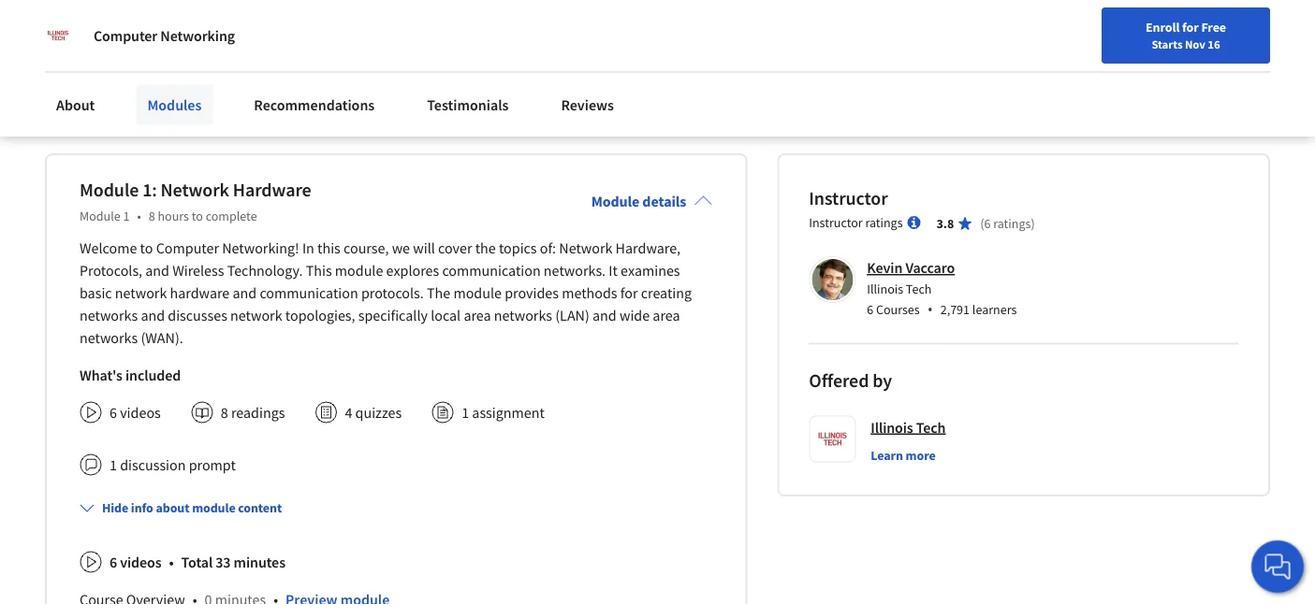 Task type: describe. For each thing, give the bounding box(es) containing it.
quizzes
[[355, 404, 402, 422]]

1 for 1 assignment
[[462, 404, 469, 422]]

1 horizontal spatial ratings
[[994, 216, 1031, 232]]

technology.
[[227, 261, 303, 280]]

and down technology.
[[233, 284, 257, 303]]

complete
[[206, 208, 257, 225]]

the
[[475, 239, 496, 258]]

6 inside info about module content element
[[110, 554, 117, 572]]

what's
[[80, 366, 123, 385]]

chat with us image
[[1263, 552, 1293, 582]]

kevin vaccaro illinois tech 6 courses • 2,791 learners
[[867, 259, 1017, 319]]

vaccaro
[[906, 259, 955, 278]]

creating
[[641, 284, 692, 303]]

for inside 'enroll for free starts nov 16'
[[1183, 19, 1199, 36]]

this
[[306, 261, 332, 280]]

instructor for instructor ratings
[[809, 215, 863, 231]]

1 for 1 discussion prompt
[[110, 456, 117, 475]]

instructor for instructor
[[809, 187, 888, 210]]

local
[[431, 306, 461, 325]]

welcome
[[80, 239, 137, 258]]

16
[[1208, 37, 1221, 51]]

module up welcome
[[80, 208, 120, 225]]

testimonials link
[[416, 84, 520, 125]]

illinois tech link
[[871, 416, 946, 439]]

show notifications image
[[1116, 23, 1139, 46]]

hours
[[158, 208, 189, 225]]

computer networking
[[94, 26, 235, 45]]

welcome to computer networking! in this course, we will cover the topics of: network hardware, protocols, and wireless technology. this module explores communication networks. it examines basic network hardware and communication protocols. the module provides methods for creating networks and discusses network topologies, specifically local area networks (lan) and wide area networks (wan).
[[80, 239, 692, 348]]

network inside the welcome to computer networking! in this course, we will cover the topics of: network hardware, protocols, and wireless technology. this module explores communication networks. it examines basic network hardware and communication protocols. the module provides methods for creating networks and discusses network topologies, specifically local area networks (lan) and wide area networks (wan).
[[559, 239, 613, 258]]

provides
[[505, 284, 559, 303]]

reviews link
[[550, 84, 625, 125]]

2,791
[[941, 301, 970, 318]]

networking!
[[222, 239, 299, 258]]

hardware
[[170, 284, 230, 303]]

computer inside the welcome to computer networking! in this course, we will cover the topics of: network hardware, protocols, and wireless technology. this module explores communication networks. it examines basic network hardware and communication protocols. the module provides methods for creating networks and discusses network topologies, specifically local area networks (lan) and wide area networks (wan).
[[156, 239, 219, 258]]

1 vertical spatial illinois
[[871, 419, 914, 437]]

6 videos inside info about module content element
[[110, 554, 161, 572]]

hardware,
[[616, 239, 681, 258]]

total
[[181, 554, 213, 572]]

networks down provides in the left of the page
[[494, 306, 552, 325]]

• total 33 minutes
[[169, 554, 286, 572]]

offered
[[809, 369, 869, 393]]

networks down basic
[[80, 306, 138, 325]]

(
[[981, 216, 985, 232]]

( 6 ratings )
[[981, 216, 1035, 232]]

to inside the welcome to computer networking! in this course, we will cover the topics of: network hardware, protocols, and wireless technology. this module explores communication networks. it examines basic network hardware and communication protocols. the module provides methods for creating networks and discusses network topologies, specifically local area networks (lan) and wide area networks (wan).
[[140, 239, 153, 258]]

for inside the welcome to computer networking! in this course, we will cover the topics of: network hardware, protocols, and wireless technology. this module explores communication networks. it examines basic network hardware and communication protocols. the module provides methods for creating networks and discusses network topologies, specifically local area networks (lan) and wide area networks (wan).
[[621, 284, 638, 303]]

)
[[1031, 216, 1035, 232]]

wireless
[[172, 261, 224, 280]]

1 vertical spatial 8
[[221, 404, 228, 422]]

networks.
[[544, 261, 606, 280]]

examines
[[621, 261, 680, 280]]

illinois tech
[[871, 419, 946, 437]]

hide info about module content button
[[72, 492, 290, 525]]

1 assignment
[[462, 404, 545, 422]]

cover
[[438, 239, 472, 258]]

illinois inside kevin vaccaro illinois tech 6 courses • 2,791 learners
[[867, 281, 904, 297]]

wide
[[620, 306, 650, 325]]

prompt
[[189, 456, 236, 475]]

it
[[609, 261, 618, 280]]

read less button
[[45, 103, 106, 123]]

discussion
[[120, 456, 186, 475]]

1:
[[142, 179, 157, 202]]

1 inside module 1: network hardware module 1 • 8 hours to complete
[[123, 208, 130, 225]]

less
[[81, 104, 106, 122]]

module for details
[[591, 192, 640, 211]]

1 6 videos from the top
[[110, 404, 161, 422]]

tech inside kevin vaccaro illinois tech 6 courses • 2,791 learners
[[906, 281, 932, 297]]

enroll
[[1146, 19, 1180, 36]]

1 discussion prompt
[[110, 456, 236, 475]]

(lan)
[[555, 306, 590, 325]]

learners
[[973, 301, 1017, 318]]

we
[[392, 239, 410, 258]]

more
[[906, 448, 936, 465]]

• for illinois
[[928, 299, 933, 319]]

basic
[[80, 284, 112, 303]]

nov
[[1185, 37, 1206, 51]]

hide
[[102, 500, 128, 517]]

offered by
[[809, 369, 892, 393]]

what's included
[[80, 366, 181, 385]]

methods
[[562, 284, 618, 303]]

modules
[[147, 96, 202, 114]]



Task type: locate. For each thing, give the bounding box(es) containing it.
topics
[[499, 239, 537, 258]]

the
[[427, 284, 451, 303]]

topologies,
[[285, 306, 355, 325]]

communication down this
[[260, 284, 358, 303]]

courses
[[876, 301, 920, 318]]

minutes
[[234, 554, 286, 572]]

content
[[238, 500, 282, 517]]

1 vertical spatial network
[[559, 239, 613, 258]]

0 horizontal spatial network
[[161, 179, 229, 202]]

2 horizontal spatial •
[[928, 299, 933, 319]]

• inside kevin vaccaro illinois tech 6 courses • 2,791 learners
[[928, 299, 933, 319]]

0 vertical spatial instructor
[[809, 187, 888, 210]]

• left 2,791 on the right of the page
[[928, 299, 933, 319]]

2 horizontal spatial 1
[[462, 404, 469, 422]]

6 inside kevin vaccaro illinois tech 6 courses • 2,791 learners
[[867, 301, 874, 318]]

0 horizontal spatial 1
[[110, 456, 117, 475]]

free
[[1202, 19, 1227, 36]]

videos down info at left
[[120, 554, 161, 572]]

kevin
[[867, 259, 903, 278]]

1 vertical spatial for
[[621, 284, 638, 303]]

0 horizontal spatial 8
[[149, 208, 155, 225]]

for up wide
[[621, 284, 638, 303]]

will
[[413, 239, 435, 258]]

tech up more
[[916, 419, 946, 437]]

recommendations link
[[243, 84, 386, 125]]

1 horizontal spatial network
[[230, 306, 282, 325]]

assignment
[[472, 404, 545, 422]]

6 right 3.8
[[985, 216, 991, 232]]

8
[[149, 208, 155, 225], [221, 404, 228, 422]]

0 vertical spatial 8
[[149, 208, 155, 225]]

included
[[125, 366, 181, 385]]

0 horizontal spatial to
[[140, 239, 153, 258]]

protocols,
[[80, 261, 142, 280]]

read less
[[45, 104, 106, 122]]

computer right illinois tech icon
[[94, 26, 158, 45]]

explores
[[386, 261, 439, 280]]

instructor up instructor ratings
[[809, 187, 888, 210]]

info about module content element
[[72, 484, 713, 605]]

and up (wan). at the bottom left of page
[[141, 306, 165, 325]]

area right local
[[464, 306, 491, 325]]

starts
[[1152, 37, 1183, 51]]

1 horizontal spatial 8
[[221, 404, 228, 422]]

about
[[56, 96, 95, 114]]

6 down what's
[[110, 404, 117, 422]]

by
[[873, 369, 892, 393]]

0 vertical spatial network
[[161, 179, 229, 202]]

tech down kevin vaccaro link
[[906, 281, 932, 297]]

0 vertical spatial to
[[192, 208, 203, 225]]

6 videos down info at left
[[110, 554, 161, 572]]

for up nov
[[1183, 19, 1199, 36]]

kevin vaccaro link
[[867, 259, 955, 278]]

of:
[[540, 239, 556, 258]]

1 horizontal spatial network
[[559, 239, 613, 258]]

illinois up learn
[[871, 419, 914, 437]]

8 inside module 1: network hardware module 1 • 8 hours to complete
[[149, 208, 155, 225]]

1 instructor from the top
[[809, 187, 888, 210]]

module
[[335, 261, 383, 280], [454, 284, 502, 303], [192, 500, 236, 517]]

33
[[216, 554, 231, 572]]

0 vertical spatial 1
[[123, 208, 130, 225]]

1 vertical spatial network
[[230, 306, 282, 325]]

3.8
[[937, 216, 954, 232]]

network up hours
[[161, 179, 229, 202]]

to right welcome
[[140, 239, 153, 258]]

network down technology.
[[230, 306, 282, 325]]

1 vertical spatial computer
[[156, 239, 219, 258]]

2 vertical spatial module
[[192, 500, 236, 517]]

4
[[345, 404, 352, 422]]

kevin vaccaro image
[[812, 260, 853, 301]]

0 vertical spatial 6 videos
[[110, 404, 161, 422]]

details
[[643, 192, 687, 211]]

course,
[[344, 239, 389, 258]]

6 left courses
[[867, 301, 874, 318]]

• left total
[[169, 554, 174, 572]]

illinois tech image
[[45, 22, 71, 49]]

1 area from the left
[[464, 306, 491, 325]]

1 left 'discussion'
[[110, 456, 117, 475]]

to
[[192, 208, 203, 225], [140, 239, 153, 258]]

1 vertical spatial •
[[928, 299, 933, 319]]

module left details
[[591, 192, 640, 211]]

0 vertical spatial for
[[1183, 19, 1199, 36]]

communication down the
[[442, 261, 541, 280]]

0 horizontal spatial network
[[115, 284, 167, 303]]

1 vertical spatial 1
[[462, 404, 469, 422]]

8 readings
[[221, 404, 285, 422]]

and left wireless
[[145, 261, 169, 280]]

module 1: network hardware module 1 • 8 hours to complete
[[80, 179, 311, 225]]

module right "about"
[[192, 500, 236, 517]]

discusses
[[168, 306, 227, 325]]

1 vertical spatial 6 videos
[[110, 554, 161, 572]]

• left hours
[[137, 208, 141, 225]]

6 videos down what's included
[[110, 404, 161, 422]]

• for network
[[137, 208, 141, 225]]

recommendations
[[254, 96, 375, 114]]

videos
[[120, 404, 161, 422], [120, 554, 161, 572]]

2 videos from the top
[[120, 554, 161, 572]]

module details
[[591, 192, 687, 211]]

for
[[1183, 19, 1199, 36], [621, 284, 638, 303]]

module inside hide info about module content dropdown button
[[192, 500, 236, 517]]

1 vertical spatial to
[[140, 239, 153, 258]]

menu item
[[976, 19, 1097, 80]]

instructor
[[809, 187, 888, 210], [809, 215, 863, 231]]

network inside module 1: network hardware module 1 • 8 hours to complete
[[161, 179, 229, 202]]

2 area from the left
[[653, 306, 680, 325]]

2 instructor from the top
[[809, 215, 863, 231]]

and down methods
[[593, 306, 617, 325]]

module for 1:
[[80, 179, 139, 202]]

•
[[137, 208, 141, 225], [928, 299, 933, 319], [169, 554, 174, 572]]

6 videos
[[110, 404, 161, 422], [110, 554, 161, 572]]

networks up what's
[[80, 329, 138, 348]]

1 horizontal spatial communication
[[442, 261, 541, 280]]

area
[[464, 306, 491, 325], [653, 306, 680, 325]]

illinois down "kevin"
[[867, 281, 904, 297]]

0 vertical spatial •
[[137, 208, 141, 225]]

1 horizontal spatial 1
[[123, 208, 130, 225]]

hide info about module content
[[102, 500, 282, 517]]

1 up welcome
[[123, 208, 130, 225]]

0 vertical spatial illinois
[[867, 281, 904, 297]]

0 vertical spatial module
[[335, 261, 383, 280]]

0 horizontal spatial ratings
[[866, 215, 903, 231]]

0 horizontal spatial module
[[192, 500, 236, 517]]

6 down hide on the bottom left of page
[[110, 554, 117, 572]]

1 horizontal spatial to
[[192, 208, 203, 225]]

0 horizontal spatial for
[[621, 284, 638, 303]]

2 horizontal spatial module
[[454, 284, 502, 303]]

1 horizontal spatial •
[[169, 554, 174, 572]]

about
[[156, 500, 190, 517]]

enroll for free starts nov 16
[[1146, 19, 1227, 51]]

modules link
[[136, 84, 213, 125]]

• inside info about module content element
[[169, 554, 174, 572]]

1 vertical spatial module
[[454, 284, 502, 303]]

to right hours
[[192, 208, 203, 225]]

testimonials
[[427, 96, 509, 114]]

this
[[317, 239, 341, 258]]

1 vertical spatial instructor
[[809, 215, 863, 231]]

0 vertical spatial videos
[[120, 404, 161, 422]]

1 vertical spatial videos
[[120, 554, 161, 572]]

2 6 videos from the top
[[110, 554, 161, 572]]

info
[[131, 500, 153, 517]]

learn
[[871, 448, 903, 465]]

illinois
[[867, 281, 904, 297], [871, 419, 914, 437]]

readings
[[231, 404, 285, 422]]

specifically
[[358, 306, 428, 325]]

0 horizontal spatial •
[[137, 208, 141, 225]]

0 vertical spatial communication
[[442, 261, 541, 280]]

• inside module 1: network hardware module 1 • 8 hours to complete
[[137, 208, 141, 225]]

0 vertical spatial computer
[[94, 26, 158, 45]]

module down course,
[[335, 261, 383, 280]]

(wan).
[[141, 329, 183, 348]]

videos inside info about module content element
[[120, 554, 161, 572]]

2 vertical spatial 1
[[110, 456, 117, 475]]

2 vertical spatial •
[[169, 554, 174, 572]]

coursera image
[[22, 15, 141, 45]]

8 left readings
[[221, 404, 228, 422]]

communication
[[442, 261, 541, 280], [260, 284, 358, 303]]

0 vertical spatial network
[[115, 284, 167, 303]]

learn more button
[[871, 447, 936, 466]]

1 left the assignment
[[462, 404, 469, 422]]

ratings right the (
[[994, 216, 1031, 232]]

1 horizontal spatial for
[[1183, 19, 1199, 36]]

module right the
[[454, 284, 502, 303]]

to inside module 1: network hardware module 1 • 8 hours to complete
[[192, 208, 203, 225]]

1 horizontal spatial area
[[653, 306, 680, 325]]

about link
[[45, 84, 106, 125]]

1 videos from the top
[[120, 404, 161, 422]]

ratings up "kevin"
[[866, 215, 903, 231]]

learn more
[[871, 448, 936, 465]]

8 left hours
[[149, 208, 155, 225]]

0 horizontal spatial communication
[[260, 284, 358, 303]]

network up networks.
[[559, 239, 613, 258]]

module left 1:
[[80, 179, 139, 202]]

computer up wireless
[[156, 239, 219, 258]]

read
[[45, 104, 78, 122]]

protocols.
[[361, 284, 424, 303]]

area down creating
[[653, 306, 680, 325]]

0 vertical spatial tech
[[906, 281, 932, 297]]

4 quizzes
[[345, 404, 402, 422]]

instructor up kevin vaccaro icon
[[809, 215, 863, 231]]

instructor ratings
[[809, 215, 903, 231]]

1 vertical spatial tech
[[916, 419, 946, 437]]

0 horizontal spatial area
[[464, 306, 491, 325]]

networks
[[80, 306, 138, 325], [494, 306, 552, 325], [80, 329, 138, 348]]

reviews
[[561, 96, 614, 114]]

hardware
[[233, 179, 311, 202]]

network down the protocols,
[[115, 284, 167, 303]]

networking
[[160, 26, 235, 45]]

1 vertical spatial communication
[[260, 284, 358, 303]]

videos down what's included
[[120, 404, 161, 422]]

1 horizontal spatial module
[[335, 261, 383, 280]]



Task type: vqa. For each thing, say whether or not it's contained in the screenshot.
Network within Module 1: Network Hardware Module 1 • 8 hours to complete
yes



